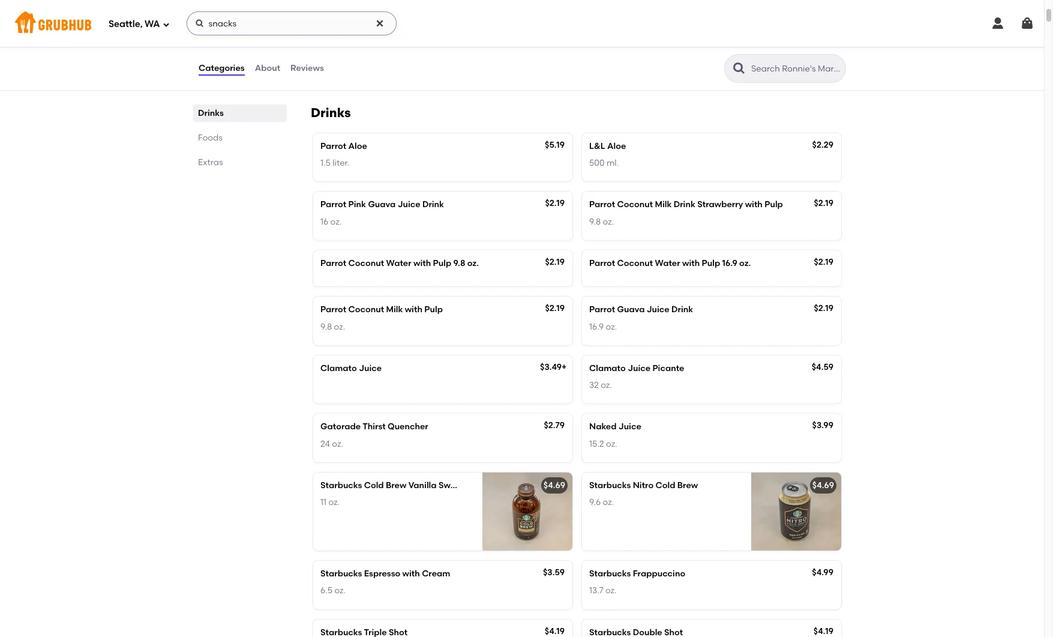 Task type: describe. For each thing, give the bounding box(es) containing it.
$3.49
[[540, 362, 562, 372]]

pulp for parrot coconut water with pulp 9.8 oz.
[[433, 258, 452, 268]]

clamato for clamato juice
[[321, 363, 357, 373]]

0 horizontal spatial svg image
[[375, 19, 385, 28]]

l&l
[[590, 141, 606, 151]]

categories button
[[198, 47, 245, 90]]

2 brew from the left
[[678, 480, 698, 491]]

0 horizontal spatial svg image
[[162, 21, 170, 28]]

+
[[562, 362, 567, 372]]

order
[[261, 21, 283, 31]]

$4.99
[[813, 567, 834, 578]]

oz. for parrot pink guava juice drink
[[331, 217, 342, 227]]

reviews button
[[290, 47, 325, 90]]

oz. for starbucks frappuccino
[[606, 586, 617, 596]]

9.8 oz. for parrot coconut milk drink strawberry with pulp
[[590, 217, 614, 227]]

starbucks for 6.5 oz.
[[321, 569, 362, 579]]

naked juice
[[590, 422, 642, 432]]

parrot coconut water with pulp 9.8 oz.
[[321, 258, 479, 268]]

9.8 for parrot coconut milk drink strawberry with pulp
[[590, 217, 601, 227]]

about
[[255, 63, 280, 73]]

9.8 oz. for parrot coconut milk with pulp
[[321, 322, 345, 332]]

coconut for parrot coconut water with pulp 16.9 oz.
[[618, 258, 653, 268]]

parrot for parrot coconut water with pulp 16.9 oz.
[[590, 258, 616, 268]]

$4.69 for starbucks cold brew vanilla sweet cream
[[544, 480, 566, 491]]

about button
[[254, 47, 281, 90]]

0 horizontal spatial guava
[[368, 200, 396, 210]]

reviews
[[291, 63, 324, 73]]

parrot for parrot aloe
[[321, 141, 347, 151]]

$4.59
[[812, 362, 834, 372]]

main navigation navigation
[[0, 0, 1045, 47]]

15.2
[[590, 439, 604, 449]]

oz. for parrot guava juice drink
[[606, 322, 617, 332]]

starbucks for 11 oz.
[[321, 480, 362, 491]]

2 horizontal spatial svg image
[[991, 16, 1006, 31]]

1.5 liter.
[[321, 158, 350, 168]]

oz. for starbucks espresso with cream
[[335, 586, 346, 596]]

$2.19 for parrot guava juice drink
[[814, 303, 834, 314]]

oz. for naked juice
[[606, 439, 618, 449]]

9.6 oz.
[[590, 497, 614, 508]]

$3.59
[[543, 567, 565, 578]]

water for 9.8
[[386, 258, 412, 268]]

1 horizontal spatial drinks
[[311, 105, 351, 120]]

parrot aloe
[[321, 141, 367, 151]]

starbucks nitro cold brew image
[[752, 473, 842, 551]]

$5.19
[[545, 140, 565, 150]]

with for parrot coconut water with pulp 9.8 oz.
[[414, 258, 431, 268]]

nitro
[[633, 480, 654, 491]]

1 horizontal spatial svg image
[[1021, 16, 1035, 31]]

coconut for parrot coconut milk with pulp
[[349, 305, 384, 315]]

16.9 oz.
[[590, 322, 617, 332]]

16
[[321, 217, 329, 227]]

1 $4.19 button from the left
[[313, 619, 573, 637]]

11
[[321, 497, 327, 508]]

parrot guava juice drink
[[590, 305, 694, 315]]

water for 16.9
[[655, 258, 681, 268]]

$3.49 +
[[540, 362, 567, 372]]

aloe for l&l aloe
[[608, 141, 626, 151]]

13.7
[[590, 586, 604, 596]]

pulp for parrot coconut water with pulp 16.9 oz.
[[702, 258, 721, 268]]

gatorade thirst quencher
[[321, 422, 429, 432]]

Search for food, convenience, alcohol... search field
[[186, 11, 397, 35]]

starbucks cold brew vanilla sweet cream image
[[483, 473, 573, 551]]

clamato for clamato juice picante
[[590, 363, 626, 373]]

9.6
[[590, 497, 601, 508]]

juice for clamato juice picante
[[628, 363, 651, 373]]

parrot for parrot pink guava juice drink
[[321, 200, 347, 210]]

starbucks cold brew vanilla sweet cream
[[321, 480, 495, 491]]

$4.19 for second $4.19 button from the right
[[545, 626, 565, 636]]

wa
[[145, 18, 160, 29]]

with for parrot coconut water with pulp 16.9 oz.
[[683, 258, 700, 268]]

11 oz.
[[321, 497, 340, 508]]

milk for with
[[386, 305, 403, 315]]

vanilla
[[409, 480, 437, 491]]

parrot coconut milk drink strawberry with pulp
[[590, 200, 783, 210]]

$2.29
[[813, 140, 834, 150]]

starbucks nitro cold brew
[[590, 480, 698, 491]]

drinks tab
[[198, 107, 282, 119]]

juice for clamato juice
[[359, 363, 382, 373]]

start group order
[[213, 21, 283, 31]]

parrot for parrot guava juice drink
[[590, 305, 616, 315]]



Task type: locate. For each thing, give the bounding box(es) containing it.
pulp for parrot coconut milk with pulp
[[425, 305, 443, 315]]

clamato juice picante
[[590, 363, 685, 373]]

0 horizontal spatial clamato
[[321, 363, 357, 373]]

cream right the espresso
[[422, 569, 451, 579]]

parrot for parrot coconut milk with pulp
[[321, 305, 347, 315]]

l&l aloe
[[590, 141, 626, 151]]

parrot coconut water with pulp 16.9 oz.
[[590, 258, 751, 268]]

2 $4.69 from the left
[[813, 480, 835, 491]]

clamato
[[321, 363, 357, 373], [590, 363, 626, 373]]

sweet
[[439, 480, 464, 491]]

guava up clamato juice picante at the right
[[618, 305, 645, 315]]

0 horizontal spatial 9.8 oz.
[[321, 322, 345, 332]]

15.2 oz.
[[590, 439, 618, 449]]

1 horizontal spatial svg image
[[195, 19, 204, 28]]

starbucks espresso with cream
[[321, 569, 451, 579]]

brew right nitro
[[678, 480, 698, 491]]

milk for drink
[[655, 200, 672, 210]]

coconut down the parrot coconut water with pulp 9.8 oz.
[[349, 305, 384, 315]]

0 vertical spatial 9.8
[[590, 217, 601, 227]]

starbucks up 6.5 oz.
[[321, 569, 362, 579]]

0 vertical spatial 16.9
[[723, 258, 738, 268]]

1 horizontal spatial 16.9
[[723, 258, 738, 268]]

coconut up parrot guava juice drink
[[618, 258, 653, 268]]

coconut up parrot coconut milk with pulp
[[349, 258, 384, 268]]

juice down parrot coconut water with pulp 16.9 oz.
[[647, 305, 670, 315]]

milk left strawberry
[[655, 200, 672, 210]]

0 vertical spatial 9.8 oz.
[[590, 217, 614, 227]]

coconut for parrot coconut water with pulp 9.8 oz.
[[349, 258, 384, 268]]

$4.19
[[545, 626, 565, 636], [814, 626, 834, 636]]

starbucks up 9.6 oz.
[[590, 480, 631, 491]]

$2.19
[[545, 198, 565, 209], [814, 198, 834, 209], [545, 257, 565, 267], [814, 257, 834, 267], [545, 303, 565, 314], [814, 303, 834, 314]]

starbucks for 9.6 oz.
[[590, 480, 631, 491]]

1 brew from the left
[[386, 480, 407, 491]]

water
[[386, 258, 412, 268], [655, 258, 681, 268]]

liter.
[[333, 158, 350, 168]]

0 horizontal spatial $4.69
[[544, 480, 566, 491]]

1 vertical spatial milk
[[386, 305, 403, 315]]

0 horizontal spatial water
[[386, 258, 412, 268]]

drinks inside drinks "tab"
[[198, 108, 224, 118]]

clamato juice
[[321, 363, 382, 373]]

brew
[[386, 480, 407, 491], [678, 480, 698, 491]]

0 horizontal spatial $4.19 button
[[313, 619, 573, 637]]

2 $4.19 from the left
[[814, 626, 834, 636]]

aloe
[[349, 141, 367, 151], [608, 141, 626, 151]]

parrot for parrot coconut water with pulp 9.8 oz.
[[321, 258, 347, 268]]

foods
[[198, 133, 223, 143]]

2 aloe from the left
[[608, 141, 626, 151]]

oz.
[[331, 217, 342, 227], [603, 217, 614, 227], [468, 258, 479, 268], [740, 258, 751, 268], [334, 322, 345, 332], [606, 322, 617, 332], [601, 380, 612, 390], [332, 439, 343, 449], [606, 439, 618, 449], [329, 497, 340, 508], [603, 497, 614, 508], [335, 586, 346, 596], [606, 586, 617, 596]]

$2.19 for parrot coconut milk drink strawberry with pulp
[[814, 198, 834, 209]]

seattle,
[[109, 18, 143, 29]]

drinks
[[311, 105, 351, 120], [198, 108, 224, 118]]

extras tab
[[198, 156, 282, 169]]

cold left the "vanilla"
[[364, 480, 384, 491]]

parrot pink guava juice drink
[[321, 200, 444, 210]]

starbucks up 13.7 oz. at the right of page
[[590, 569, 631, 579]]

0 vertical spatial milk
[[655, 200, 672, 210]]

24
[[321, 439, 330, 449]]

2 $4.19 button from the left
[[582, 619, 842, 637]]

$4.69
[[544, 480, 566, 491], [813, 480, 835, 491]]

1 horizontal spatial guava
[[618, 305, 645, 315]]

gatorade
[[321, 422, 361, 432]]

aloe up the liter.
[[349, 141, 367, 151]]

milk
[[655, 200, 672, 210], [386, 305, 403, 315]]

0 horizontal spatial brew
[[386, 480, 407, 491]]

naked
[[590, 422, 617, 432]]

ml.
[[607, 158, 619, 168]]

oz. for parrot coconut milk with pulp
[[334, 322, 345, 332]]

0 horizontal spatial 16.9
[[590, 322, 604, 332]]

aloe up ml.
[[608, 141, 626, 151]]

coconut down ml.
[[618, 200, 653, 210]]

with
[[745, 200, 763, 210], [414, 258, 431, 268], [683, 258, 700, 268], [405, 305, 423, 315], [403, 569, 420, 579]]

cream
[[466, 480, 495, 491], [422, 569, 451, 579]]

drink for parrot coconut milk drink strawberry with pulp
[[674, 200, 696, 210]]

starbucks for 13.7 oz.
[[590, 569, 631, 579]]

$4.19 down '$3.59'
[[545, 626, 565, 636]]

juice
[[398, 200, 421, 210], [647, 305, 670, 315], [359, 363, 382, 373], [628, 363, 651, 373], [619, 422, 642, 432]]

svg image
[[1021, 16, 1035, 31], [375, 19, 385, 28]]

clamato up 32 oz.
[[590, 363, 626, 373]]

1 horizontal spatial $4.69
[[813, 480, 835, 491]]

starbucks up "11 oz."
[[321, 480, 362, 491]]

13.7 oz.
[[590, 586, 617, 596]]

starbucks frappuccino
[[590, 569, 686, 579]]

svg image
[[991, 16, 1006, 31], [195, 19, 204, 28], [162, 21, 170, 28]]

pink
[[349, 200, 366, 210]]

group
[[235, 21, 259, 31]]

6.5
[[321, 586, 333, 596]]

strawberry
[[698, 200, 743, 210]]

1 cold from the left
[[364, 480, 384, 491]]

0 horizontal spatial $4.19
[[545, 626, 565, 636]]

0 horizontal spatial milk
[[386, 305, 403, 315]]

Search Ronnie's Market search field
[[750, 63, 842, 74]]

16.9 down parrot guava juice drink
[[590, 322, 604, 332]]

$4.19 for 2nd $4.19 button from the left
[[814, 626, 834, 636]]

0 horizontal spatial 9.8
[[321, 322, 332, 332]]

water up parrot coconut milk with pulp
[[386, 258, 412, 268]]

$2.19 for parrot coconut milk with pulp
[[545, 303, 565, 314]]

espresso
[[364, 569, 401, 579]]

1 horizontal spatial aloe
[[608, 141, 626, 151]]

32 oz.
[[590, 380, 612, 390]]

coconut for parrot coconut milk drink strawberry with pulp
[[618, 200, 653, 210]]

1 $4.69 from the left
[[544, 480, 566, 491]]

1 vertical spatial cream
[[422, 569, 451, 579]]

$4.69 down $3.99
[[813, 480, 835, 491]]

guava right the pink
[[368, 200, 396, 210]]

1 horizontal spatial brew
[[678, 480, 698, 491]]

aloe for parrot aloe
[[349, 141, 367, 151]]

clamato up gatorade
[[321, 363, 357, 373]]

foods tab
[[198, 131, 282, 144]]

0 horizontal spatial aloe
[[349, 141, 367, 151]]

2 water from the left
[[655, 258, 681, 268]]

search icon image
[[732, 61, 747, 76]]

1 aloe from the left
[[349, 141, 367, 151]]

start
[[213, 21, 233, 31]]

cream right sweet
[[466, 480, 495, 491]]

1 horizontal spatial $4.19 button
[[582, 619, 842, 637]]

1 vertical spatial 9.8
[[454, 258, 466, 268]]

1 horizontal spatial cold
[[656, 480, 676, 491]]

6.5 oz.
[[321, 586, 346, 596]]

coconut
[[618, 200, 653, 210], [349, 258, 384, 268], [618, 258, 653, 268], [349, 305, 384, 315]]

1 horizontal spatial $4.19
[[814, 626, 834, 636]]

1 vertical spatial 16.9
[[590, 322, 604, 332]]

1 horizontal spatial 9.8
[[454, 258, 466, 268]]

0 horizontal spatial drinks
[[198, 108, 224, 118]]

thirst
[[363, 422, 386, 432]]

oz. for clamato juice picante
[[601, 380, 612, 390]]

pulp
[[765, 200, 783, 210], [433, 258, 452, 268], [702, 258, 721, 268], [425, 305, 443, 315]]

9.8 oz. up clamato juice
[[321, 322, 345, 332]]

32
[[590, 380, 599, 390]]

juice right 'naked'
[[619, 422, 642, 432]]

9.8 oz.
[[590, 217, 614, 227], [321, 322, 345, 332]]

drinks up parrot aloe
[[311, 105, 351, 120]]

drinks up foods
[[198, 108, 224, 118]]

1 $4.19 from the left
[[545, 626, 565, 636]]

drink for parrot guava juice drink
[[672, 305, 694, 315]]

0 horizontal spatial cream
[[422, 569, 451, 579]]

starbucks
[[321, 480, 362, 491], [590, 480, 631, 491], [321, 569, 362, 579], [590, 569, 631, 579]]

juice up thirst
[[359, 363, 382, 373]]

2 clamato from the left
[[590, 363, 626, 373]]

2 vertical spatial 9.8
[[321, 322, 332, 332]]

$4.69 down $2.79
[[544, 480, 566, 491]]

$2.79
[[544, 421, 565, 431]]

0 horizontal spatial cold
[[364, 480, 384, 491]]

seattle, wa
[[109, 18, 160, 29]]

1.5
[[321, 158, 331, 168]]

picante
[[653, 363, 685, 373]]

with for parrot coconut milk with pulp
[[405, 305, 423, 315]]

parrot
[[321, 141, 347, 151], [321, 200, 347, 210], [590, 200, 616, 210], [321, 258, 347, 268], [590, 258, 616, 268], [321, 305, 347, 315], [590, 305, 616, 315]]

quencher
[[388, 422, 429, 432]]

9.8 for parrot coconut milk with pulp
[[321, 322, 332, 332]]

500
[[590, 158, 605, 168]]

2 horizontal spatial 9.8
[[590, 217, 601, 227]]

1 water from the left
[[386, 258, 412, 268]]

1 horizontal spatial water
[[655, 258, 681, 268]]

9.8 oz. down 500 ml. on the right top of page
[[590, 217, 614, 227]]

16.9 down strawberry
[[723, 258, 738, 268]]

9.8
[[590, 217, 601, 227], [454, 258, 466, 268], [321, 322, 332, 332]]

brew left the "vanilla"
[[386, 480, 407, 491]]

juice for naked juice
[[619, 422, 642, 432]]

oz. for starbucks nitro cold brew
[[603, 497, 614, 508]]

parrot for parrot coconut milk drink strawberry with pulp
[[590, 200, 616, 210]]

categories
[[199, 63, 245, 73]]

water up parrot guava juice drink
[[655, 258, 681, 268]]

drink
[[423, 200, 444, 210], [674, 200, 696, 210], [672, 305, 694, 315]]

1 horizontal spatial clamato
[[590, 363, 626, 373]]

$4.19 down "$4.99"
[[814, 626, 834, 636]]

1 horizontal spatial milk
[[655, 200, 672, 210]]

oz. for starbucks cold brew vanilla sweet cream
[[329, 497, 340, 508]]

milk down the parrot coconut water with pulp 9.8 oz.
[[386, 305, 403, 315]]

cold right nitro
[[656, 480, 676, 491]]

$2.19 for parrot pink guava juice drink
[[545, 198, 565, 209]]

oz. for gatorade thirst quencher
[[332, 439, 343, 449]]

1 horizontal spatial cream
[[466, 480, 495, 491]]

16 oz.
[[321, 217, 342, 227]]

juice left the picante
[[628, 363, 651, 373]]

frappuccino
[[633, 569, 686, 579]]

0 vertical spatial cream
[[466, 480, 495, 491]]

$3.99
[[813, 421, 834, 431]]

24 oz.
[[321, 439, 343, 449]]

1 clamato from the left
[[321, 363, 357, 373]]

1 vertical spatial 9.8 oz.
[[321, 322, 345, 332]]

$4.19 button
[[313, 619, 573, 637], [582, 619, 842, 637]]

2 cold from the left
[[656, 480, 676, 491]]

0 vertical spatial guava
[[368, 200, 396, 210]]

parrot coconut milk with pulp
[[321, 305, 443, 315]]

juice right the pink
[[398, 200, 421, 210]]

500 ml.
[[590, 158, 619, 168]]

$4.69 for starbucks nitro cold brew
[[813, 480, 835, 491]]

1 vertical spatial guava
[[618, 305, 645, 315]]

start group order button
[[198, 15, 283, 37]]

16.9
[[723, 258, 738, 268], [590, 322, 604, 332]]

oz. for parrot coconut milk drink strawberry with pulp
[[603, 217, 614, 227]]

guava
[[368, 200, 396, 210], [618, 305, 645, 315]]

people icon image
[[198, 20, 210, 32]]

extras
[[198, 157, 223, 167]]

1 horizontal spatial 9.8 oz.
[[590, 217, 614, 227]]



Task type: vqa. For each thing, say whether or not it's contained in the screenshot.
Pulp corresponding to Parrot Coconut Water with Pulp 16.9 oz.
yes



